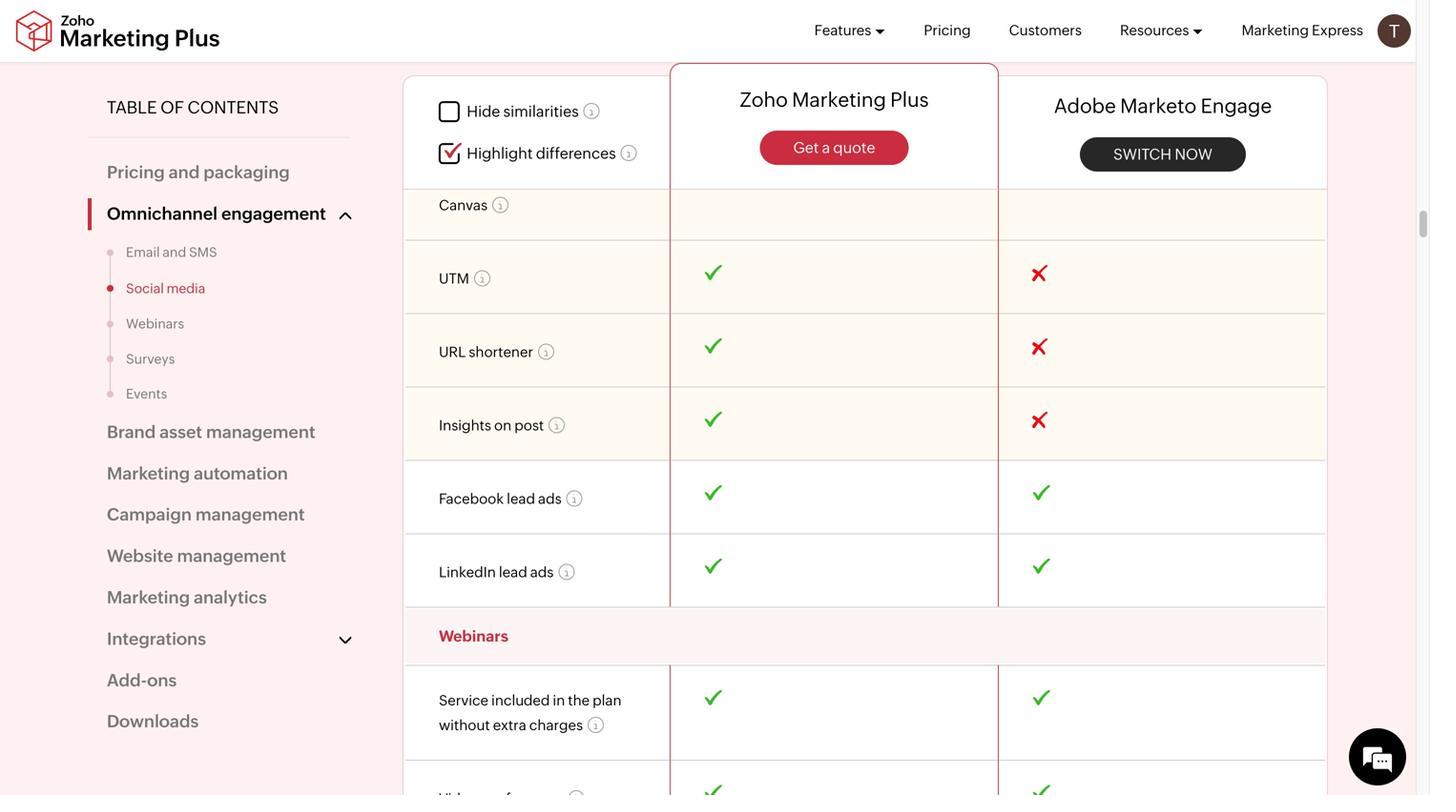 Task type: describe. For each thing, give the bounding box(es) containing it.
hide
[[467, 103, 500, 120]]

plus
[[890, 88, 929, 111]]

table
[[107, 98, 157, 117]]

express
[[1312, 22, 1364, 39]]

switch now
[[1113, 145, 1213, 163]]

marketing automation
[[107, 464, 288, 483]]

resources link
[[1120, 0, 1204, 61]]

0 vertical spatial management
[[206, 422, 315, 442]]

marketo
[[1120, 95, 1197, 117]]

engage
[[1201, 95, 1272, 117]]

integrations
[[107, 630, 206, 649]]

campaign management
[[107, 505, 305, 525]]

of
[[160, 98, 184, 117]]

marketing express link
[[1242, 0, 1364, 61]]

media
[[167, 281, 205, 296]]

quote
[[833, 139, 875, 157]]

highlight differences
[[467, 145, 616, 162]]

customers link
[[1009, 0, 1082, 61]]

website
[[107, 547, 173, 566]]

surveys
[[126, 351, 175, 367]]

differences
[[536, 145, 616, 162]]

management for website management
[[177, 547, 286, 566]]

terry turtle image
[[1378, 14, 1411, 48]]

add-ons
[[107, 671, 177, 691]]

campaign
[[107, 505, 192, 525]]

marketing for marketing automation
[[107, 464, 190, 483]]

switch now link
[[1080, 137, 1246, 172]]

management for campaign management
[[195, 505, 305, 525]]

marketing up get a quote
[[792, 88, 886, 111]]

1 horizontal spatial webinars
[[439, 628, 509, 645]]

contents
[[187, 98, 279, 117]]

adobe marketo engage
[[1054, 95, 1272, 117]]

and for pricing
[[169, 163, 200, 182]]

website management
[[107, 547, 286, 566]]

features link
[[814, 0, 886, 61]]



Task type: locate. For each thing, give the bounding box(es) containing it.
events
[[126, 386, 167, 402]]

switch
[[1113, 145, 1172, 163]]

brand
[[107, 422, 156, 442]]

now
[[1175, 145, 1213, 163]]

management up automation in the bottom left of the page
[[206, 422, 315, 442]]

ons
[[147, 671, 177, 691]]

pricing and packaging
[[107, 163, 290, 182]]

pricing up omnichannel
[[107, 163, 165, 182]]

management up analytics
[[177, 547, 286, 566]]

pricing for pricing
[[924, 22, 971, 39]]

hide similarities
[[467, 103, 579, 120]]

and left sms
[[163, 245, 186, 260]]

marketing up integrations
[[107, 588, 190, 608]]

get a quote
[[793, 139, 875, 157]]

omnichannel
[[107, 204, 218, 224]]

pricing for pricing and packaging
[[107, 163, 165, 182]]

customers
[[1009, 22, 1082, 39]]

marketing for marketing analytics
[[107, 588, 190, 608]]

social media
[[126, 281, 205, 296]]

pricing up plus
[[924, 22, 971, 39]]

0 vertical spatial webinars
[[126, 316, 184, 331]]

1 vertical spatial management
[[195, 505, 305, 525]]

email
[[126, 245, 160, 260]]

get
[[793, 139, 819, 157]]

zoho marketing plus
[[740, 88, 929, 111]]

0 horizontal spatial pricing
[[107, 163, 165, 182]]

resources
[[1120, 22, 1189, 39]]

and for email
[[163, 245, 186, 260]]

packaging
[[204, 163, 290, 182]]

marketing analytics
[[107, 588, 267, 608]]

downloads
[[107, 712, 199, 732]]

table of contents
[[107, 98, 279, 117]]

automation
[[194, 464, 288, 483]]

1 horizontal spatial pricing
[[924, 22, 971, 39]]

features
[[814, 22, 872, 39]]

0 horizontal spatial webinars
[[126, 316, 184, 331]]

asset
[[159, 422, 202, 442]]

0 vertical spatial pricing
[[924, 22, 971, 39]]

sms
[[189, 245, 217, 260]]

omnichannel engagement
[[107, 204, 326, 224]]

2 vertical spatial management
[[177, 547, 286, 566]]

management down automation in the bottom left of the page
[[195, 505, 305, 525]]

brand asset management
[[107, 422, 315, 442]]

adobe
[[1054, 95, 1116, 117]]

engagement
[[221, 204, 326, 224]]

1 vertical spatial pricing
[[107, 163, 165, 182]]

marketing
[[1242, 22, 1309, 39], [792, 88, 886, 111], [107, 464, 190, 483], [107, 588, 190, 608]]

a
[[822, 139, 830, 157]]

highlight
[[467, 145, 533, 162]]

marketing left express
[[1242, 22, 1309, 39]]

and
[[169, 163, 200, 182], [163, 245, 186, 260]]

webinars
[[126, 316, 184, 331], [439, 628, 509, 645]]

1 vertical spatial webinars
[[439, 628, 509, 645]]

0 vertical spatial and
[[169, 163, 200, 182]]

marketing up campaign
[[107, 464, 190, 483]]

analytics
[[194, 588, 267, 608]]

management
[[206, 422, 315, 442], [195, 505, 305, 525], [177, 547, 286, 566]]

marketing for marketing express
[[1242, 22, 1309, 39]]

1 vertical spatial and
[[163, 245, 186, 260]]

pricing
[[924, 22, 971, 39], [107, 163, 165, 182]]

marketing express
[[1242, 22, 1364, 39]]

email and sms
[[126, 245, 217, 260]]

and up omnichannel
[[169, 163, 200, 182]]

zoho marketingplus logo image
[[14, 10, 221, 52]]

similarities
[[503, 103, 579, 120]]

zoho
[[740, 88, 788, 111]]

pricing link
[[924, 0, 971, 61]]

social
[[126, 281, 164, 296]]

add-
[[107, 671, 147, 691]]

get a quote link
[[760, 131, 909, 165]]



Task type: vqa. For each thing, say whether or not it's contained in the screenshot.
social
yes



